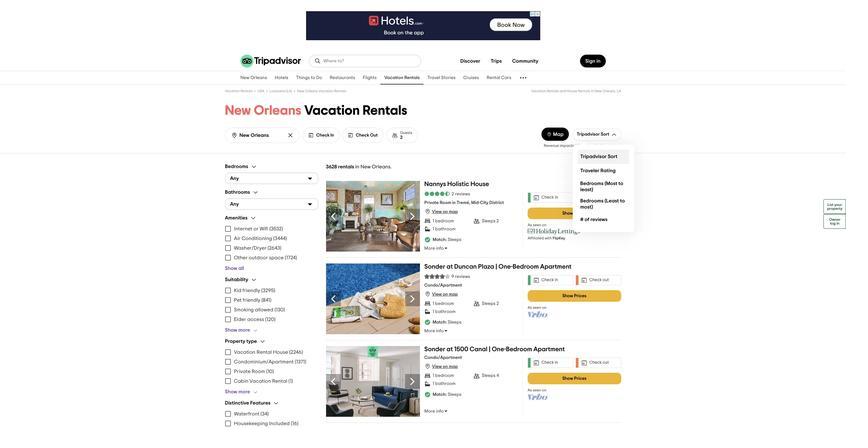 Task type: locate. For each thing, give the bounding box(es) containing it.
2 as seen on from the top
[[528, 306, 547, 310]]

3 view on map from the top
[[432, 365, 458, 369]]

1 view on map from the top
[[432, 210, 458, 214]]

view on map for nannys
[[432, 210, 458, 214]]

orleans down louisiana
[[254, 104, 302, 117]]

0 vertical spatial tripadvisor sort
[[577, 132, 610, 137]]

bedrooms up bathrooms
[[225, 164, 248, 169]]

| inside sonder at duncan plaza | one-bedroom apartment link
[[496, 264, 497, 270]]

vacation down private room (10)
[[250, 379, 271, 384]]

tremé,
[[457, 201, 471, 205]]

things to do link
[[292, 71, 326, 85]]

more down cabin
[[239, 389, 250, 395]]

as seen on
[[528, 223, 547, 227], [528, 306, 547, 310], [528, 389, 547, 392]]

plaza
[[478, 264, 494, 270]]

|
[[496, 264, 497, 270], [489, 346, 491, 353]]

2 vertical spatial as seen on
[[528, 389, 547, 392]]

tripadvisor sort up order.
[[577, 132, 610, 137]]

as seen on for canal
[[528, 389, 547, 392]]

view on map button down 1500
[[425, 363, 458, 370]]

0 vertical spatial out
[[603, 196, 609, 200]]

affiliated with flipkey
[[528, 236, 565, 240]]

2 show more button from the top
[[225, 389, 261, 395]]

3 show prices button from the top
[[528, 373, 621, 385]]

view on map down "9"
[[432, 293, 458, 297]]

3 bathroom from the top
[[435, 382, 456, 387]]

orleans down things to do link
[[305, 89, 318, 93]]

show prices for sonder at 1500 canal | one-bedroom apartment
[[563, 377, 587, 381]]

condominium/apartment
[[234, 360, 294, 365]]

to inside bedrooms (least to most)
[[620, 198, 625, 204]]

2 friendly from the top
[[243, 298, 261, 303]]

1 vertical spatial check out
[[590, 278, 609, 283]]

0 horizontal spatial vacation rentals
[[225, 89, 253, 93]]

3 more from the top
[[425, 409, 435, 414]]

view on map button down "9"
[[425, 291, 458, 298]]

new orleans vacation rentals down new orleans vacation rentals "link"
[[225, 104, 408, 117]]

view on map button
[[425, 209, 458, 215], [425, 291, 458, 298], [425, 363, 458, 370]]

bedrooms
[[225, 164, 248, 169], [581, 181, 604, 186], [581, 198, 604, 204]]

reviews right of
[[591, 217, 608, 222]]

1 1 bathroom from the top
[[433, 227, 456, 232]]

0 vertical spatial room
[[440, 201, 451, 205]]

0 horizontal spatial search search field
[[240, 132, 282, 139]]

2 show prices from the top
[[563, 294, 587, 298]]

3 view on map button from the top
[[425, 363, 458, 370]]

0 vertical spatial 1 bedroom
[[433, 219, 454, 224]]

vrbo.com logo image
[[528, 311, 548, 318], [528, 394, 548, 400]]

2 more from the top
[[425, 329, 435, 334]]

impacts
[[560, 144, 574, 148]]

menu containing internet or wifi (3532)
[[225, 224, 318, 263]]

apartment inside sonder at duncan plaza | one-bedroom apartment link
[[541, 264, 572, 270]]

0 vertical spatial prices
[[574, 211, 587, 216]]

orleans up usa
[[251, 76, 267, 80]]

room left the tremé,
[[440, 201, 451, 205]]

6 1 from the top
[[433, 382, 434, 387]]

your
[[835, 203, 843, 207]]

(16)
[[291, 421, 299, 427]]

vacation rentals link left "travel"
[[381, 71, 424, 85]]

2 1 bathroom from the top
[[433, 310, 456, 314]]

info for plaza
[[436, 329, 444, 334]]

0 vertical spatial vacation rentals link
[[381, 71, 424, 85]]

of
[[585, 217, 590, 222]]

vacation rentals left "travel"
[[385, 76, 420, 80]]

vacation rentals down new orleans link
[[225, 89, 253, 93]]

duncan
[[455, 264, 477, 270]]

2 at from the top
[[447, 346, 453, 353]]

0 vertical spatial new orleans vacation rentals
[[297, 89, 346, 93]]

2 vertical spatial view on map button
[[425, 363, 458, 370]]

1 1 bedroom from the top
[[433, 219, 454, 224]]

2 match: sleeps from the top
[[433, 321, 462, 325]]

1 out from the top
[[603, 196, 609, 200]]

2 vertical spatial check out
[[590, 361, 609, 365]]

elder access (120)
[[234, 317, 276, 322]]

show more down cabin
[[225, 389, 250, 395]]

2 prices from the top
[[574, 294, 587, 298]]

1 horizontal spatial search image
[[315, 58, 321, 64]]

bedrooms for bedrooms
[[225, 164, 248, 169]]

sort down learn more link
[[608, 154, 618, 159]]

vacation left and
[[532, 89, 546, 93]]

apartment
[[541, 264, 572, 270], [534, 346, 565, 353]]

private down nannys
[[425, 201, 439, 205]]

view on map button down the tremé,
[[425, 209, 458, 215]]

1 vertical spatial view on map button
[[425, 291, 458, 298]]

orleans for new orleans link
[[251, 76, 267, 80]]

1 vertical spatial apartment
[[534, 346, 565, 353]]

2 map from the top
[[449, 293, 458, 297]]

group containing bathrooms
[[225, 189, 318, 210]]

cruises link
[[460, 71, 483, 85]]

one- right canal in the bottom right of the page
[[492, 346, 506, 353]]

more right learn
[[612, 144, 621, 148]]

1 info from the top
[[436, 247, 444, 251]]

sign
[[586, 59, 596, 64]]

menu for property type
[[225, 348, 318, 386]]

at up "9"
[[447, 264, 453, 270]]

2 vertical spatial bedrooms
[[581, 198, 604, 204]]

show prices button
[[528, 208, 621, 219], [528, 290, 621, 302], [528, 373, 621, 385]]

0 vertical spatial reviews
[[455, 192, 470, 196]]

tripadvisor sort inside popup button
[[577, 132, 610, 137]]

vacation down new orleans link
[[225, 89, 240, 93]]

view for nannys
[[432, 210, 442, 214]]

sonder at 1500 canal | one-bedroom apartment, vacation rental in new orleans image
[[326, 346, 420, 417]]

2 menu from the top
[[225, 286, 318, 325]]

3 info from the top
[[436, 409, 444, 414]]

2 vertical spatial reviews
[[455, 275, 470, 279]]

1 vertical spatial orleans
[[305, 89, 318, 93]]

out
[[370, 133, 378, 138]]

rentals right and
[[578, 89, 591, 93]]

trips
[[491, 59, 502, 64]]

tripadvisor up sort
[[577, 132, 600, 137]]

to right (least at top right
[[620, 198, 625, 204]]

3 map from the top
[[449, 365, 458, 369]]

(841)
[[262, 298, 272, 303]]

1 vertical spatial search image
[[231, 132, 238, 139]]

2 vertical spatial more info
[[425, 409, 444, 414]]

2 sleeps 2 from the top
[[482, 302, 499, 306]]

2 check in from the top
[[542, 278, 558, 283]]

1 menu from the top
[[225, 224, 318, 263]]

prices
[[574, 211, 587, 216], [574, 294, 587, 298], [574, 377, 587, 381]]

any down bathrooms
[[230, 202, 239, 207]]

1 vertical spatial more info
[[425, 329, 444, 334]]

1 vertical spatial 1 bathroom
[[433, 310, 456, 314]]

2 sonder from the top
[[425, 346, 445, 353]]

2 match: from the top
[[433, 321, 447, 325]]

2 seen from the top
[[533, 306, 541, 310]]

apartment inside sonder at 1500 canal | one-bedroom apartment link
[[534, 346, 565, 353]]

holidaylettings.com logo image
[[528, 229, 580, 235]]

3 as from the top
[[528, 389, 532, 392]]

3 as seen on from the top
[[528, 389, 547, 392]]

3 check out from the top
[[590, 361, 609, 365]]

0 vertical spatial view on map
[[432, 210, 458, 214]]

private room in tremé, mid-city district
[[425, 201, 504, 205]]

washer/dryer (2643)
[[234, 246, 281, 251]]

rental up condominium/apartment
[[257, 350, 272, 355]]

3 menu from the top
[[225, 348, 318, 386]]

1 friendly from the top
[[243, 288, 260, 293]]

1 vertical spatial bedrooms
[[581, 181, 604, 186]]

2 view on map from the top
[[432, 293, 458, 297]]

2 as from the top
[[528, 306, 532, 310]]

as
[[528, 223, 532, 227], [528, 306, 532, 310], [528, 389, 532, 392]]

any up bathrooms
[[230, 176, 239, 181]]

bedroom
[[435, 219, 454, 224], [435, 302, 454, 306], [435, 374, 454, 378]]

sonder at duncan plaza | one-bedroom apartment
[[425, 264, 572, 270]]

map down 1500
[[449, 365, 458, 369]]

3 seen from the top
[[533, 389, 541, 392]]

1 bedroom from the top
[[435, 219, 454, 224]]

rentals
[[405, 76, 420, 80], [241, 89, 253, 93], [334, 89, 346, 93], [547, 89, 559, 93], [578, 89, 591, 93], [363, 104, 408, 117]]

show more button
[[225, 327, 261, 334], [225, 389, 261, 395]]

sonder
[[425, 264, 445, 270], [425, 346, 445, 353]]

(120)
[[265, 317, 276, 322]]

affiliated
[[528, 236, 544, 240]]

tripadvisor down order.
[[581, 154, 607, 159]]

2 horizontal spatial house
[[567, 89, 578, 93]]

1 bedroom for nannys
[[433, 219, 454, 224]]

0 vertical spatial show more
[[225, 328, 250, 333]]

one- inside sonder at 1500 canal | one-bedroom apartment link
[[492, 346, 506, 353]]

rental left cars
[[487, 76, 501, 80]]

1 show prices button from the top
[[528, 208, 621, 219]]

3 match: sleeps from the top
[[433, 393, 462, 397]]

1 vertical spatial prices
[[574, 294, 587, 298]]

1 show more button from the top
[[225, 327, 261, 334]]

1 vertical spatial bathroom
[[435, 310, 456, 314]]

search search field left clear icon
[[240, 132, 282, 139]]

check out for sonder at duncan plaza | one-bedroom apartment
[[590, 278, 609, 283]]

amenities
[[225, 216, 248, 221]]

out
[[603, 196, 609, 200], [603, 278, 609, 283], [603, 361, 609, 365]]

1 vertical spatial private
[[234, 369, 251, 374]]

more
[[612, 144, 621, 148], [239, 328, 250, 333], [239, 389, 250, 395]]

view
[[432, 210, 442, 214], [432, 293, 442, 297], [432, 365, 442, 369]]

1 vertical spatial as seen on
[[528, 306, 547, 310]]

tripadvisor sort down order.
[[581, 154, 618, 159]]

to right (most
[[619, 181, 624, 186]]

2 vertical spatial match:
[[433, 393, 447, 397]]

apartment for sonder at 1500 canal | one-bedroom apartment
[[534, 346, 565, 353]]

map button
[[542, 128, 569, 141]]

check in for sonder at duncan plaza | one-bedroom apartment
[[542, 278, 558, 283]]

menu
[[225, 224, 318, 263], [225, 286, 318, 325], [225, 348, 318, 386], [225, 409, 318, 429]]

private
[[425, 201, 439, 205], [234, 369, 251, 374]]

1 show prices from the top
[[563, 211, 587, 216]]

3 match: from the top
[[433, 393, 447, 397]]

canal
[[470, 346, 488, 353]]

friendly
[[243, 288, 260, 293], [243, 298, 261, 303]]

1 vrbo.com logo image from the top
[[528, 311, 548, 318]]

1 view on map button from the top
[[425, 209, 458, 215]]

2 condo/apartment from the top
[[425, 356, 462, 360]]

show prices for sonder at duncan plaza | one-bedroom apartment
[[563, 294, 587, 298]]

6 group from the top
[[225, 400, 318, 429]]

rentals up out
[[363, 104, 408, 117]]

1 prices from the top
[[574, 211, 587, 216]]

more
[[425, 247, 435, 251], [425, 329, 435, 334], [425, 409, 435, 414]]

flipkey
[[553, 236, 565, 240]]

group containing suitability
[[225, 277, 318, 334]]

1 map from the top
[[449, 210, 458, 214]]

2 vertical spatial map
[[449, 365, 458, 369]]

bathroom for sonder
[[435, 310, 456, 314]]

2 show prices button from the top
[[528, 290, 621, 302]]

1 more info from the top
[[425, 247, 444, 251]]

1 vertical spatial |
[[489, 346, 491, 353]]

prices for nannys holistic house
[[574, 211, 587, 216]]

search image
[[315, 58, 321, 64], [231, 132, 238, 139]]

tripadvisor sort for tripadvisor sort popup button
[[577, 132, 610, 137]]

sort inside popup button
[[601, 132, 610, 137]]

3 1 bedroom from the top
[[433, 374, 454, 378]]

info
[[436, 247, 444, 251], [436, 329, 444, 334], [436, 409, 444, 414]]

0 vertical spatial more
[[425, 247, 435, 251]]

4 group from the top
[[225, 277, 318, 334]]

allowed
[[255, 307, 274, 313]]

2 vertical spatial info
[[436, 409, 444, 414]]

house for nannys holistic house
[[471, 181, 489, 187]]

map
[[553, 132, 564, 137]]

0 vertical spatial view
[[432, 210, 442, 214]]

property type
[[225, 339, 257, 344]]

2 vertical spatial bedroom
[[435, 374, 454, 378]]

private up cabin
[[234, 369, 251, 374]]

show more button down cabin
[[225, 389, 261, 395]]

any for bathrooms
[[230, 202, 239, 207]]

as seen on for plaza
[[528, 306, 547, 310]]

1 horizontal spatial vacation rentals link
[[381, 71, 424, 85]]

view on map button for nannys
[[425, 209, 458, 215]]

Search search field
[[324, 58, 416, 64], [240, 132, 282, 139]]

0 vertical spatial at
[[447, 264, 453, 270]]

check out for nannys holistic house
[[590, 196, 609, 200]]

show more button down 'elder'
[[225, 327, 261, 334]]

2 check out from the top
[[590, 278, 609, 283]]

friendly down kid friendly (3295)
[[243, 298, 261, 303]]

tripadvisor sort for list box containing tripadvisor sort
[[581, 154, 618, 159]]

check inside check in popup button
[[316, 133, 330, 138]]

at left 1500
[[447, 346, 453, 353]]

2 vertical spatial more
[[425, 409, 435, 414]]

sleeps 2 for house
[[482, 219, 499, 224]]

2 group from the top
[[225, 189, 318, 210]]

check out for sonder at 1500 canal | one-bedroom apartment
[[590, 361, 609, 365]]

bedrooms up the least)
[[581, 181, 604, 186]]

holistic
[[448, 181, 469, 187]]

(1724)
[[285, 255, 297, 260]]

one- inside sonder at duncan plaza | one-bedroom apartment link
[[499, 264, 513, 270]]

to left do
[[311, 76, 315, 80]]

room for (10)
[[252, 369, 265, 374]]

| for canal
[[489, 346, 491, 353]]

condo/apartment down "9"
[[425, 284, 462, 288]]

vacation rentals link down new orleans link
[[225, 89, 253, 93]]

1 vertical spatial sonder
[[425, 346, 445, 353]]

any button
[[225, 173, 318, 184], [225, 198, 318, 210]]

suitability
[[225, 277, 248, 283]]

private room (10)
[[234, 369, 274, 374]]

conditioning
[[242, 236, 272, 241]]

reviews up the tremé,
[[455, 192, 470, 196]]

2 vertical spatial out
[[603, 361, 609, 365]]

2 vertical spatial show prices
[[563, 377, 587, 381]]

3 prices from the top
[[574, 377, 587, 381]]

3 more info from the top
[[425, 409, 444, 414]]

1 vertical spatial house
[[471, 181, 489, 187]]

1 vertical spatial seen
[[533, 306, 541, 310]]

2 view from the top
[[432, 293, 442, 297]]

sonder for sonder at 1500 canal | one-bedroom apartment
[[425, 346, 445, 353]]

housekeeping included (16)
[[234, 421, 299, 427]]

| right canal in the bottom right of the page
[[489, 346, 491, 353]]

info for canal
[[436, 409, 444, 414]]

rentals down restaurants link
[[334, 89, 346, 93]]

1 bathroom from the top
[[435, 227, 456, 232]]

any for bedrooms
[[230, 176, 239, 181]]

show more for elder access (120)
[[225, 328, 250, 333]]

2 any button from the top
[[225, 198, 318, 210]]

match: for sonder
[[433, 321, 447, 325]]

5 group from the top
[[225, 339, 318, 395]]

check inside "check out" popup button
[[356, 133, 369, 138]]

sonder left duncan
[[425, 264, 445, 270]]

0 vertical spatial private
[[425, 201, 439, 205]]

more for kid friendly (3295)
[[239, 328, 250, 333]]

show prices button for nannys holistic house
[[528, 208, 621, 219]]

check
[[316, 133, 330, 138], [356, 133, 369, 138], [542, 196, 554, 200], [590, 196, 602, 200], [542, 278, 554, 283], [590, 278, 602, 283], [542, 361, 554, 365], [590, 361, 602, 365]]

sonder left 1500
[[425, 346, 445, 353]]

show prices button for sonder at duncan plaza | one-bedroom apartment
[[528, 290, 621, 302]]

menu containing kid friendly (3295)
[[225, 286, 318, 325]]

1 horizontal spatial rental
[[272, 379, 288, 384]]

bedroom for sonder
[[435, 302, 454, 306]]

0 vertical spatial bedroom
[[435, 219, 454, 224]]

vacation right the flights link
[[385, 76, 404, 80]]

bedroom
[[513, 264, 539, 270], [506, 346, 532, 353]]

1 horizontal spatial private
[[425, 201, 439, 205]]

sort up learn
[[601, 132, 610, 137]]

room up cabin vacation rental (1)
[[252, 369, 265, 374]]

seen for canal
[[533, 389, 541, 392]]

owner
[[830, 218, 841, 222]]

reviews for sonder at duncan plaza | one-bedroom apartment
[[455, 275, 470, 279]]

2 vertical spatial prices
[[574, 377, 587, 381]]

tripadvisor
[[577, 132, 600, 137], [581, 154, 607, 159]]

map down the tremé,
[[449, 210, 458, 214]]

reviews right "9"
[[455, 275, 470, 279]]

room
[[440, 201, 451, 205], [252, 369, 265, 374]]

0 vertical spatial 1 bathroom
[[433, 227, 456, 232]]

house up condominium/apartment (1371)
[[273, 350, 288, 355]]

1 vertical spatial any button
[[225, 198, 318, 210]]

3 check in from the top
[[542, 361, 558, 365]]

1 view from the top
[[432, 210, 442, 214]]

3 show prices from the top
[[563, 377, 587, 381]]

map down "9"
[[449, 293, 458, 297]]

bedroom for nannys
[[435, 219, 454, 224]]

2 more info from the top
[[425, 329, 444, 334]]

1 vertical spatial map
[[449, 293, 458, 297]]

house right and
[[567, 89, 578, 93]]

search search field up flights
[[324, 58, 416, 64]]

2 vertical spatial view
[[432, 365, 442, 369]]

louisiana
[[270, 89, 285, 93]]

1 vertical spatial sleeps 2
[[482, 302, 499, 306]]

to for bedrooms (least to most)
[[620, 198, 625, 204]]

1 vertical spatial match:
[[433, 321, 447, 325]]

2 vertical spatial check in
[[542, 361, 558, 365]]

1 vertical spatial show more
[[225, 389, 250, 395]]

1 vertical spatial to
[[619, 181, 624, 186]]

list box containing tripadvisor sort
[[573, 145, 635, 232]]

show more down 'elder'
[[225, 328, 250, 333]]

2 info from the top
[[436, 329, 444, 334]]

orleans,
[[603, 89, 616, 93]]

1 vertical spatial out
[[603, 278, 609, 283]]

0 vertical spatial bedrooms
[[225, 164, 248, 169]]

1 vertical spatial any
[[230, 202, 239, 207]]

0 vertical spatial show more button
[[225, 327, 261, 334]]

3 view from the top
[[432, 365, 442, 369]]

match: for nannys
[[433, 238, 447, 242]]

1 sleeps 2 from the top
[[482, 219, 499, 224]]

view on map down the tremé,
[[432, 210, 458, 214]]

1 check in from the top
[[542, 196, 558, 200]]

tripadvisor sort
[[577, 132, 610, 137], [581, 154, 618, 159]]

map for holistic
[[449, 210, 458, 214]]

reviews
[[455, 192, 470, 196], [591, 217, 608, 222], [455, 275, 470, 279]]

0 vertical spatial apartment
[[541, 264, 572, 270]]

vacation down new orleans vacation rentals "link"
[[304, 104, 360, 117]]

0 vertical spatial any
[[230, 176, 239, 181]]

1 condo/apartment from the top
[[425, 284, 462, 288]]

2 bathroom from the top
[[435, 310, 456, 314]]

things to do
[[296, 76, 322, 80]]

0 vertical spatial |
[[496, 264, 497, 270]]

| right 'plaza'
[[496, 264, 497, 270]]

1 sonder from the top
[[425, 264, 445, 270]]

1 vertical spatial info
[[436, 329, 444, 334]]

bedrooms inside bedrooms (least to most)
[[581, 198, 604, 204]]

1 vertical spatial more
[[425, 329, 435, 334]]

bedroom for canal
[[506, 346, 532, 353]]

1 show more from the top
[[225, 328, 250, 333]]

sort for tripadvisor sort popup button
[[601, 132, 610, 137]]

2 any from the top
[[230, 202, 239, 207]]

| inside sonder at 1500 canal | one-bedroom apartment link
[[489, 346, 491, 353]]

show more button for elder
[[225, 327, 261, 334]]

more for canal
[[425, 409, 435, 414]]

2
[[400, 135, 403, 140], [452, 192, 454, 196], [497, 219, 499, 224], [497, 302, 499, 306]]

group
[[225, 164, 318, 184], [225, 189, 318, 210], [225, 215, 318, 272], [225, 277, 318, 334], [225, 339, 318, 395], [225, 400, 318, 429]]

one- right 'plaza'
[[499, 264, 513, 270]]

2 vertical spatial view on map
[[432, 365, 458, 369]]

tripadvisor sort inside list box
[[581, 154, 618, 159]]

4 menu from the top
[[225, 409, 318, 429]]

view on map down 1500
[[432, 365, 458, 369]]

hotels link
[[271, 71, 292, 85]]

apartment for sonder at duncan plaza | one-bedroom apartment
[[541, 264, 572, 270]]

2 1 bedroom from the top
[[433, 302, 454, 306]]

vacation rentals
[[385, 76, 420, 80], [225, 89, 253, 93]]

5 1 from the top
[[433, 374, 434, 378]]

house up mid-
[[471, 181, 489, 187]]

1 horizontal spatial search search field
[[324, 58, 416, 64]]

1 at from the top
[[447, 264, 453, 270]]

1 any button from the top
[[225, 173, 318, 184]]

0 vertical spatial search search field
[[324, 58, 416, 64]]

1 vertical spatial search search field
[[240, 132, 282, 139]]

rental left (1)
[[272, 379, 288, 384]]

check out
[[590, 196, 609, 200], [590, 278, 609, 283], [590, 361, 609, 365]]

1 match: sleeps from the top
[[433, 238, 462, 242]]

more down 'elder'
[[239, 328, 250, 333]]

1 vertical spatial at
[[447, 346, 453, 353]]

friendly for pet
[[243, 298, 261, 303]]

rental cars link
[[483, 71, 516, 85]]

menu containing vacation rental house (2246)
[[225, 348, 318, 386]]

travel stories link
[[424, 71, 460, 85]]

2 vertical spatial 1 bathroom
[[433, 382, 456, 387]]

air conditioning (3444)
[[234, 236, 287, 241]]

property
[[225, 339, 245, 344]]

3 group from the top
[[225, 215, 318, 272]]

1 check out from the top
[[590, 196, 609, 200]]

friendly up pet friendly (841)
[[243, 288, 260, 293]]

None search field
[[309, 55, 421, 67]]

restaurants link
[[326, 71, 359, 85]]

other
[[234, 255, 248, 260]]

group containing distinctive features
[[225, 400, 318, 429]]

condo/apartment down 1500
[[425, 356, 462, 360]]

0 horizontal spatial room
[[252, 369, 265, 374]]

3 out from the top
[[603, 361, 609, 365]]

check in for nannys holistic house
[[542, 196, 558, 200]]

bedrooms inside bedrooms (most to least)
[[581, 181, 604, 186]]

2 vrbo.com logo image from the top
[[528, 394, 548, 400]]

check in
[[542, 196, 558, 200], [542, 278, 558, 283], [542, 361, 558, 365]]

bedrooms up most)
[[581, 198, 604, 204]]

0 vertical spatial check out
[[590, 196, 609, 200]]

0 vertical spatial seen
[[533, 223, 541, 227]]

more for vacation rental house (2246)
[[239, 389, 250, 395]]

guests
[[400, 131, 413, 135]]

2 vertical spatial rental
[[272, 379, 288, 384]]

0 vertical spatial show prices button
[[528, 208, 621, 219]]

to inside bedrooms (most to least)
[[619, 181, 624, 186]]

more info for canal
[[425, 409, 444, 414]]

view for sonder
[[432, 293, 442, 297]]

1 any from the top
[[230, 176, 239, 181]]

1 vertical spatial as
[[528, 306, 532, 310]]

sleeps 2 for duncan
[[482, 302, 499, 306]]

0 vertical spatial search image
[[315, 58, 321, 64]]

list box
[[573, 145, 635, 232]]

private inside menu
[[234, 369, 251, 374]]

2 vertical spatial seen
[[533, 389, 541, 392]]

0 vertical spatial more info
[[425, 247, 444, 251]]

new orleans vacation rentals down do
[[297, 89, 346, 93]]

0 vertical spatial view on map button
[[425, 209, 458, 215]]

1 vertical spatial friendly
[[243, 298, 261, 303]]

0 horizontal spatial search image
[[231, 132, 238, 139]]

sort
[[582, 144, 589, 148]]

clear image
[[287, 132, 294, 139]]

2 view on map button from the top
[[425, 291, 458, 298]]

out for nannys holistic house
[[603, 196, 609, 200]]

0 vertical spatial any button
[[225, 173, 318, 184]]

1 match: from the top
[[433, 238, 447, 242]]

1 vertical spatial match: sleeps
[[433, 321, 462, 325]]

in
[[597, 59, 601, 64], [591, 89, 594, 93], [355, 164, 360, 169], [555, 196, 558, 200], [452, 201, 456, 205], [837, 222, 840, 226], [555, 278, 558, 283], [555, 361, 558, 365]]

2 out from the top
[[603, 278, 609, 283]]

0 vertical spatial show prices
[[563, 211, 587, 216]]

sort inside list box
[[608, 154, 618, 159]]

kid
[[234, 288, 242, 293]]

2 vertical spatial bathroom
[[435, 382, 456, 387]]

1 vertical spatial 1 bedroom
[[433, 302, 454, 306]]

2 show more from the top
[[225, 389, 250, 395]]

to
[[311, 76, 315, 80], [619, 181, 624, 186], [620, 198, 625, 204]]

0 vertical spatial check in
[[542, 196, 558, 200]]

vrbo.com logo image for sonder at 1500 canal | one-bedroom apartment
[[528, 394, 548, 400]]



Task type: describe. For each thing, give the bounding box(es) containing it.
reviews for nannys holistic house
[[455, 192, 470, 196]]

show prices for nannys holistic house
[[563, 211, 587, 216]]

house for vacation rental house (2246)
[[273, 350, 288, 355]]

most)
[[581, 204, 593, 210]]

outdoor
[[249, 255, 268, 260]]

traveler rating
[[581, 168, 616, 173]]

usa link
[[258, 89, 264, 93]]

usa
[[258, 89, 264, 93]]

all
[[239, 266, 244, 271]]

washer/dryer
[[234, 246, 267, 251]]

more for plaza
[[425, 329, 435, 334]]

0 vertical spatial to
[[311, 76, 315, 80]]

sign in link
[[581, 55, 606, 68]]

bathrooms
[[225, 190, 250, 195]]

learn
[[601, 144, 612, 148]]

one- for canal
[[492, 346, 506, 353]]

| for plaza
[[496, 264, 497, 270]]

9 reviews
[[452, 275, 470, 279]]

9
[[452, 275, 454, 279]]

menu containing waterfront (34)
[[225, 409, 318, 429]]

rentals left and
[[547, 89, 559, 93]]

housekeeping
[[234, 421, 268, 427]]

1 vertical spatial vacation rentals link
[[225, 89, 253, 93]]

travel stories
[[428, 76, 456, 80]]

cruises
[[464, 76, 479, 80]]

1 as seen on from the top
[[528, 223, 547, 227]]

2 reviews
[[452, 192, 470, 196]]

menu for amenities
[[225, 224, 318, 263]]

out for sonder at 1500 canal | one-bedroom apartment
[[603, 361, 609, 365]]

1 bathroom for nannys
[[433, 227, 456, 232]]

1 as from the top
[[528, 223, 532, 227]]

bedrooms for bedrooms (least to most)
[[581, 198, 604, 204]]

1 vertical spatial reviews
[[591, 217, 608, 222]]

order.
[[590, 144, 600, 148]]

in inside 'owner log in'
[[837, 222, 840, 226]]

smoking
[[234, 307, 254, 313]]

tripadvisor sort button
[[573, 129, 621, 141]]

group containing property type
[[225, 339, 318, 395]]

type
[[247, 339, 257, 344]]

pet friendly (841)
[[234, 298, 272, 303]]

pet
[[234, 298, 242, 303]]

access
[[247, 317, 264, 322]]

nannys holistic house link
[[425, 181, 489, 190]]

orleans for new orleans vacation rentals "link"
[[305, 89, 318, 93]]

kid friendly (3295)
[[234, 288, 275, 293]]

smoking allowed (130)
[[234, 307, 285, 313]]

check out
[[356, 133, 378, 138]]

sign in
[[586, 59, 601, 64]]

1 vertical spatial new orleans vacation rentals
[[225, 104, 408, 117]]

3 1 from the top
[[433, 302, 434, 306]]

more info for plaza
[[425, 329, 444, 334]]

1 bedroom for sonder
[[433, 302, 454, 306]]

rentals left usa
[[241, 89, 253, 93]]

owner log in
[[830, 218, 841, 226]]

sonder at duncan plaza | one-bedroom apartment link
[[425, 264, 572, 273]]

distinctive
[[225, 401, 249, 406]]

4
[[497, 374, 499, 378]]

prices for sonder at 1500 canal | one-bedroom apartment
[[574, 377, 587, 381]]

nannys
[[425, 181, 446, 187]]

room for in
[[440, 201, 451, 205]]

1500
[[455, 346, 469, 353]]

city
[[480, 201, 489, 205]]

community
[[512, 59, 539, 64]]

vacation rentals and house rentals in new orleans, la
[[532, 89, 621, 93]]

trips button
[[486, 55, 507, 68]]

log
[[831, 222, 836, 226]]

tripadvisor image
[[241, 55, 301, 68]]

3 bedroom from the top
[[435, 374, 454, 378]]

any button for bedrooms
[[225, 173, 318, 184]]

list your property button
[[824, 199, 847, 214]]

nannys holistic house, vacation rental in new orleans image
[[326, 181, 420, 252]]

group containing bedrooms
[[225, 164, 318, 184]]

orleans.
[[372, 164, 392, 169]]

at for 1500
[[447, 346, 453, 353]]

search image for the bottommost search search field
[[231, 132, 238, 139]]

match: sleeps for at
[[433, 321, 462, 325]]

bedrooms for bedrooms (most to least)
[[581, 181, 604, 186]]

1 1 from the top
[[433, 219, 434, 224]]

bedroom for plaza
[[513, 264, 539, 270]]

sort for list box containing tripadvisor sort
[[608, 154, 618, 159]]

(130)
[[275, 307, 285, 313]]

vacation down property type
[[234, 350, 256, 355]]

out for sonder at duncan plaza | one-bedroom apartment
[[603, 278, 609, 283]]

(1)
[[289, 379, 293, 384]]

friendly for kid
[[243, 288, 260, 293]]

to for bedrooms (most to least)
[[619, 181, 624, 186]]

sonder at duncan plaza | one-bedroom apartment, vacation rental in new orleans image
[[326, 264, 420, 334]]

group containing amenities
[[225, 215, 318, 272]]

sonder for sonder at duncan plaza | one-bedroom apartment
[[425, 264, 445, 270]]

3 1 bathroom from the top
[[433, 382, 456, 387]]

bathroom for nannys
[[435, 227, 456, 232]]

rentals left "travel"
[[405, 76, 420, 80]]

vacation rental house (2246)
[[234, 350, 303, 355]]

menu for suitability
[[225, 286, 318, 325]]

list your property
[[828, 203, 843, 211]]

revenue
[[544, 144, 559, 148]]

view on map for sonder
[[432, 293, 458, 297]]

3628
[[326, 164, 337, 169]]

advertisement region
[[306, 11, 540, 40]]

1 more from the top
[[425, 247, 435, 251]]

4 1 from the top
[[433, 310, 434, 314]]

flights
[[363, 76, 377, 80]]

view on map button for sonder
[[425, 291, 458, 298]]

do
[[316, 76, 322, 80]]

rental cars
[[487, 76, 512, 80]]

map for at
[[449, 293, 458, 297]]

0 vertical spatial vacation rentals
[[385, 76, 420, 80]]

tripadvisor inside popup button
[[577, 132, 600, 137]]

seen for plaza
[[533, 306, 541, 310]]

one- for plaza
[[499, 264, 513, 270]]

condominium/apartment (1371)
[[234, 360, 306, 365]]

2 1 from the top
[[433, 227, 434, 232]]

sleeps 4
[[482, 374, 499, 378]]

least)
[[581, 187, 594, 192]]

discover
[[461, 59, 481, 64]]

vacation down do
[[319, 89, 333, 93]]

community button
[[507, 55, 544, 68]]

traveler
[[581, 168, 600, 173]]

mid-
[[472, 201, 480, 205]]

show inside 'button'
[[225, 266, 237, 271]]

3628 rentals in new orleans.
[[326, 164, 392, 169]]

2 horizontal spatial rental
[[487, 76, 501, 80]]

2 inside guests 2
[[400, 135, 403, 140]]

bedrooms (least to most)
[[581, 198, 625, 210]]

la
[[617, 89, 621, 93]]

in
[[331, 133, 334, 138]]

show prices button for sonder at 1500 canal | one-bedroom apartment
[[528, 373, 621, 385]]

(3444)
[[273, 236, 287, 241]]

louisiana (la) link
[[270, 89, 292, 93]]

and
[[560, 89, 566, 93]]

1 seen from the top
[[533, 223, 541, 227]]

revenue impacts this sort order. learn more
[[544, 144, 621, 148]]

vrbo.com logo image for sonder at duncan plaza | one-bedroom apartment
[[528, 311, 548, 318]]

1 vertical spatial tripadvisor
[[581, 154, 607, 159]]

any button for bathrooms
[[225, 198, 318, 210]]

hotels
[[275, 76, 288, 80]]

(34)
[[261, 412, 269, 417]]

1 vertical spatial rental
[[257, 350, 272, 355]]

features
[[250, 401, 271, 406]]

at for duncan
[[447, 264, 453, 270]]

private for private room in tremé, mid-city district
[[425, 201, 439, 205]]

0 vertical spatial house
[[567, 89, 578, 93]]

stories
[[441, 76, 456, 80]]

1 bathroom for sonder
[[433, 310, 456, 314]]

other outdoor space (1724)
[[234, 255, 297, 260]]

2 vertical spatial orleans
[[254, 104, 302, 117]]

match: sleeps for holistic
[[433, 238, 462, 242]]

learn more link
[[601, 144, 621, 148]]

private for private room (10)
[[234, 369, 251, 374]]

search image for search search field to the top
[[315, 58, 321, 64]]

show more for cabin vacation rental (1)
[[225, 389, 250, 395]]

new orleans
[[241, 76, 267, 80]]

as for plaza
[[528, 306, 532, 310]]

(10)
[[266, 369, 274, 374]]

restaurants
[[330, 76, 355, 80]]

0 vertical spatial more
[[612, 144, 621, 148]]

as for canal
[[528, 389, 532, 392]]

check in for sonder at 1500 canal | one-bedroom apartment
[[542, 361, 558, 365]]

waterfront
[[234, 412, 260, 417]]

prices for sonder at duncan plaza | one-bedroom apartment
[[574, 294, 587, 298]]

internet or wifi (3532)
[[234, 226, 283, 232]]

show more button for cabin
[[225, 389, 261, 395]]

internet
[[234, 226, 252, 232]]



Task type: vqa. For each thing, say whether or not it's contained in the screenshot.
Smoking
yes



